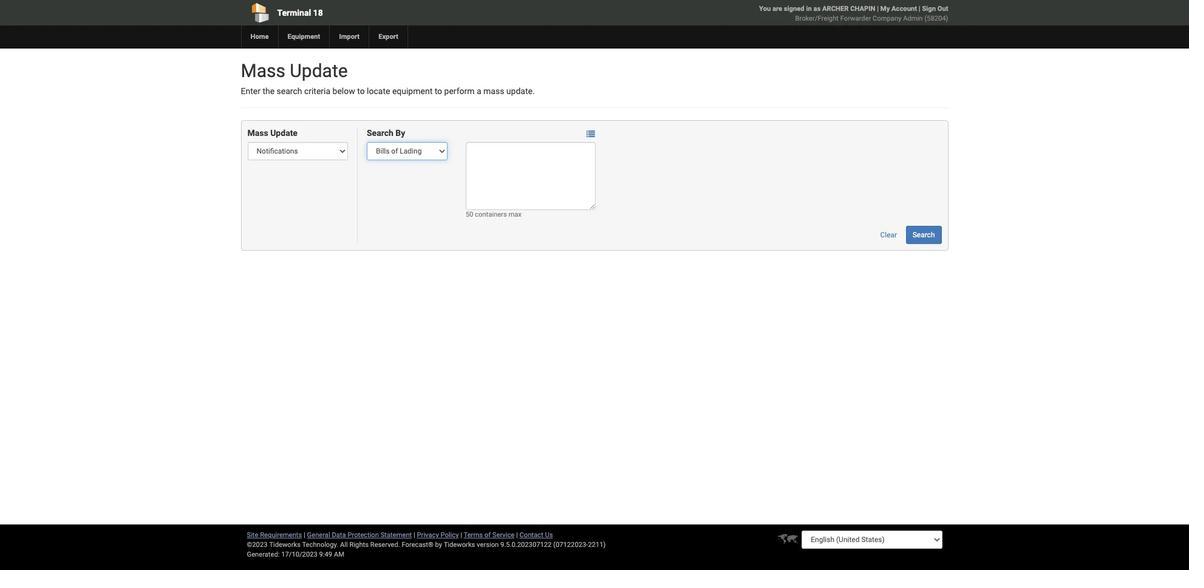 Task type: locate. For each thing, give the bounding box(es) containing it.
search for search
[[913, 231, 936, 240]]

search for search by
[[367, 128, 394, 138]]

search left by
[[367, 128, 394, 138]]

| up forecast® on the bottom
[[414, 532, 416, 540]]

50 containers max
[[466, 211, 522, 219]]

export
[[379, 33, 399, 41]]

by
[[396, 128, 405, 138]]

contact
[[520, 532, 544, 540]]

enter
[[241, 86, 261, 96]]

1 vertical spatial mass
[[248, 128, 268, 138]]

0 vertical spatial search
[[367, 128, 394, 138]]

my
[[881, 5, 890, 13]]

1 vertical spatial update
[[271, 128, 298, 138]]

am
[[334, 551, 345, 559]]

clear button
[[874, 226, 904, 245]]

home link
[[241, 26, 278, 49]]

terminal
[[277, 8, 311, 18]]

None text field
[[466, 142, 596, 211]]

mass update
[[248, 128, 298, 138]]

1 vertical spatial search
[[913, 231, 936, 240]]

terminal 18 link
[[241, 0, 525, 26]]

equipment link
[[278, 26, 330, 49]]

privacy
[[417, 532, 439, 540]]

update.
[[507, 86, 535, 96]]

mass
[[241, 60, 286, 81], [248, 128, 268, 138]]

us
[[545, 532, 553, 540]]

9.5.0.202307122
[[501, 541, 552, 549]]

search
[[367, 128, 394, 138], [913, 231, 936, 240]]

to right below
[[357, 86, 365, 96]]

update
[[290, 60, 348, 81], [271, 128, 298, 138]]

home
[[251, 33, 269, 41]]

policy
[[441, 532, 459, 540]]

perform
[[445, 86, 475, 96]]

update up criteria
[[290, 60, 348, 81]]

site requirements | general data protection statement | privacy policy | terms of service | contact us ©2023 tideworks technology. all rights reserved. forecast® by tideworks version 9.5.0.202307122 (07122023-2211) generated: 17/10/2023 9:49 am
[[247, 532, 606, 559]]

to
[[357, 86, 365, 96], [435, 86, 442, 96]]

mass update enter the search criteria below to locate equipment to perform a mass update.
[[241, 60, 535, 96]]

|
[[878, 5, 879, 13], [919, 5, 921, 13], [304, 532, 306, 540], [414, 532, 416, 540], [461, 532, 462, 540], [517, 532, 518, 540]]

my account link
[[881, 5, 918, 13]]

update inside mass update enter the search criteria below to locate equipment to perform a mass update.
[[290, 60, 348, 81]]

0 horizontal spatial to
[[357, 86, 365, 96]]

9:49
[[319, 551, 333, 559]]

equipment
[[288, 33, 320, 41]]

reserved.
[[371, 541, 400, 549]]

search button
[[906, 226, 942, 245]]

| left my
[[878, 5, 879, 13]]

general data protection statement link
[[307, 532, 412, 540]]

update down search
[[271, 128, 298, 138]]

sign out link
[[923, 5, 949, 13]]

(07122023-
[[554, 541, 588, 549]]

mass down enter
[[248, 128, 268, 138]]

data
[[332, 532, 346, 540]]

containers
[[475, 211, 507, 219]]

locate
[[367, 86, 390, 96]]

(58204)
[[925, 15, 949, 22]]

0 vertical spatial update
[[290, 60, 348, 81]]

rights
[[350, 541, 369, 549]]

1 horizontal spatial search
[[913, 231, 936, 240]]

0 horizontal spatial search
[[367, 128, 394, 138]]

mass inside mass update enter the search criteria below to locate equipment to perform a mass update.
[[241, 60, 286, 81]]

to left perform at top
[[435, 86, 442, 96]]

mass up the on the top left of page
[[241, 60, 286, 81]]

import
[[339, 33, 360, 41]]

search inside search 'button'
[[913, 231, 936, 240]]

contact us link
[[520, 532, 553, 540]]

0 vertical spatial mass
[[241, 60, 286, 81]]

update for mass update
[[271, 128, 298, 138]]

1 horizontal spatial to
[[435, 86, 442, 96]]

©2023 tideworks
[[247, 541, 301, 549]]

search right clear
[[913, 231, 936, 240]]

terminal 18
[[277, 8, 323, 18]]

company
[[873, 15, 902, 22]]

2 to from the left
[[435, 86, 442, 96]]

forecast®
[[402, 541, 434, 549]]

signed
[[784, 5, 805, 13]]

of
[[485, 532, 491, 540]]



Task type: describe. For each thing, give the bounding box(es) containing it.
all
[[340, 541, 348, 549]]

statement
[[381, 532, 412, 540]]

general
[[307, 532, 330, 540]]

| left sign
[[919, 5, 921, 13]]

service
[[493, 532, 515, 540]]

equipment
[[393, 86, 433, 96]]

as
[[814, 5, 821, 13]]

privacy policy link
[[417, 532, 459, 540]]

terms of service link
[[464, 532, 515, 540]]

max
[[509, 211, 522, 219]]

import link
[[330, 26, 369, 49]]

version
[[477, 541, 499, 549]]

below
[[333, 86, 355, 96]]

criteria
[[304, 86, 331, 96]]

search
[[277, 86, 302, 96]]

a
[[477, 86, 482, 96]]

mass for mass update enter the search criteria below to locate equipment to perform a mass update.
[[241, 60, 286, 81]]

account
[[892, 5, 918, 13]]

mass for mass update
[[248, 128, 268, 138]]

admin
[[904, 15, 923, 22]]

17/10/2023
[[282, 551, 318, 559]]

update for mass update enter the search criteria below to locate equipment to perform a mass update.
[[290, 60, 348, 81]]

out
[[938, 5, 949, 13]]

you are signed in as archer chapin | my account | sign out broker/freight forwarder company admin (58204)
[[760, 5, 949, 22]]

| up 9.5.0.202307122 at bottom left
[[517, 532, 518, 540]]

broker/freight
[[796, 15, 839, 22]]

2211)
[[588, 541, 606, 549]]

50
[[466, 211, 474, 219]]

clear
[[881, 231, 898, 240]]

site
[[247, 532, 259, 540]]

| left general
[[304, 532, 306, 540]]

terms
[[464, 532, 483, 540]]

chapin
[[851, 5, 876, 13]]

| up tideworks
[[461, 532, 462, 540]]

requirements
[[260, 532, 302, 540]]

are
[[773, 5, 783, 13]]

site requirements link
[[247, 532, 302, 540]]

the
[[263, 86, 275, 96]]

search by
[[367, 128, 405, 138]]

you
[[760, 5, 771, 13]]

18
[[313, 8, 323, 18]]

in
[[807, 5, 812, 13]]

generated:
[[247, 551, 280, 559]]

1 to from the left
[[357, 86, 365, 96]]

technology.
[[302, 541, 339, 549]]

protection
[[348, 532, 379, 540]]

sign
[[923, 5, 936, 13]]

forwarder
[[841, 15, 872, 22]]

tideworks
[[444, 541, 475, 549]]

export link
[[369, 26, 408, 49]]

archer
[[823, 5, 849, 13]]

by
[[435, 541, 442, 549]]

show list image
[[587, 130, 595, 138]]

mass
[[484, 86, 505, 96]]



Task type: vqa. For each thing, say whether or not it's contained in the screenshot.
View
no



